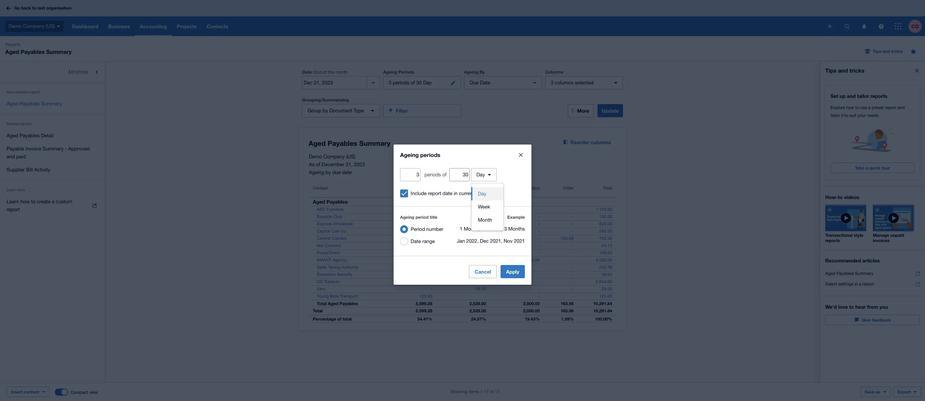Task type: locate. For each thing, give the bounding box(es) containing it.
by inside popup button
[[323, 108, 328, 113]]

how inside explore how to use a preset report and tailor it to suit your needs
[[847, 105, 855, 110]]

recommended
[[826, 258, 862, 264]]

aged payables summary link
[[0, 97, 105, 110], [826, 268, 921, 279]]

2 130.00 from the left
[[600, 214, 613, 219]]

0 horizontal spatial 1,150.00 link
[[412, 206, 437, 213]]

1 horizontal spatial tips
[[874, 49, 882, 54]]

as
[[877, 389, 881, 395]]

1 - 30 days button
[[386, 182, 437, 197]]

compact
[[71, 390, 88, 395]]

0 vertical spatial 10,291.84
[[594, 301, 613, 306]]

1 horizontal spatial xero
[[317, 287, 326, 291]]

1 130.00 from the left
[[420, 214, 433, 219]]

date for :
[[302, 69, 312, 75]]

xero standard report
[[7, 90, 40, 94]]

columns
[[546, 69, 564, 75]]

how down more
[[20, 199, 30, 204]]

1 vertical spatial tips and tricks
[[826, 67, 865, 74]]

5,599.28
[[416, 301, 433, 306], [416, 308, 433, 313]]

1 horizontal spatial 242.00
[[600, 229, 613, 234]]

payables down reports link
[[21, 48, 45, 55]]

aged payables summary up select settings in a report
[[826, 271, 874, 276]]

learn left more
[[7, 188, 16, 192]]

by down grouping/summarizing
[[323, 108, 328, 113]]

columns down columns
[[555, 80, 574, 85]]

to left last
[[32, 5, 36, 11]]

2 horizontal spatial 3
[[551, 80, 554, 85]]

2 242.00 link from the left
[[596, 228, 617, 235]]

to
[[32, 5, 36, 11], [856, 105, 860, 110], [845, 113, 849, 118], [839, 194, 843, 200], [31, 199, 36, 204], [850, 304, 855, 310]]

1 horizontal spatial 17
[[495, 389, 500, 394]]

0 horizontal spatial 130.00
[[420, 214, 433, 219]]

day up 'filter' button
[[424, 80, 432, 85]]

report inside learn how to create a custom report
[[7, 207, 20, 212]]

2 54.13 from the left
[[602, 243, 613, 248]]

to right love
[[850, 304, 855, 310]]

0 vertical spatial date
[[302, 69, 312, 75]]

of inside the date : end of this month
[[323, 70, 327, 75]]

1 10,291.84 from the top
[[594, 301, 613, 306]]

125.03 down "59.54" link
[[600, 294, 613, 299]]

to left use
[[856, 105, 860, 110]]

31
[[462, 186, 467, 191]]

0 vertical spatial tricks
[[892, 49, 904, 54]]

0 horizontal spatial (us)
[[46, 23, 55, 29]]

1 horizontal spatial 2,644.60
[[596, 279, 613, 284]]

1 vertical spatial 2,000.00
[[524, 301, 540, 306]]

demo down go
[[9, 23, 22, 29]]

tips and tricks
[[874, 49, 904, 54], [826, 67, 865, 74]]

0 horizontal spatial 17
[[485, 389, 489, 394]]

1 125.03 from the left
[[420, 294, 433, 299]]

(us) inside "demo company (us) as of december 31, 2023 ageing by due date"
[[346, 154, 356, 159]]

and inside explore how to use a preset report and tailor it to suit your needs
[[898, 105, 906, 110]]

company inside "demo company (us) as of december 31, 2023 ageing by due date"
[[324, 154, 345, 159]]

125.03 link down "59.54" link
[[596, 293, 617, 300]]

how up suit
[[847, 105, 855, 110]]

1 29.00 from the left
[[476, 287, 486, 291]]

showing
[[451, 389, 468, 394]]

date
[[342, 170, 352, 175], [443, 191, 453, 196]]

1 horizontal spatial 108.60
[[600, 250, 613, 255]]

day up 31 - 60 days
[[477, 172, 486, 177]]

a right create
[[52, 199, 55, 204]]

0 vertical spatial bayside
[[317, 214, 332, 219]]

date down 31,
[[342, 170, 352, 175]]

130.00 link up period number
[[416, 214, 437, 220]]

tips and tricks button
[[862, 46, 908, 57]]

1 vertical spatial day
[[477, 172, 486, 177]]

date inside "demo company (us) as of december 31, 2023 ageing by due date"
[[342, 170, 352, 175]]

demo inside "demo company (us) as of december 31, 2023 ageing by due date"
[[309, 154, 322, 159]]

transactional style reports button
[[826, 205, 867, 243]]

242.00 for 2nd "242.00" link from right
[[420, 229, 433, 234]]

more
[[578, 108, 590, 114]]

54.13 for 1st 54.13 link from the right
[[602, 243, 613, 248]]

0 horizontal spatial 1,150.00
[[416, 207, 433, 212]]

24.57%
[[472, 316, 486, 322]]

tips
[[874, 49, 882, 54], [826, 67, 837, 74]]

0 vertical spatial company
[[23, 23, 44, 29]]

2 vertical spatial periods
[[425, 172, 441, 177]]

0 horizontal spatial 125.03
[[420, 294, 433, 299]]

go back to last organisation
[[14, 5, 72, 11]]

1 horizontal spatial 54.13
[[602, 243, 613, 248]]

(us) up 31,
[[346, 154, 356, 159]]

aged payables summary link down xero standard report
[[0, 97, 105, 110]]

1,150.00 up period
[[416, 207, 433, 212]]

17 right 1-
[[495, 389, 500, 394]]

1 horizontal spatial 130.00
[[600, 214, 613, 219]]

days
[[423, 186, 433, 191], [477, 186, 486, 191], [531, 186, 540, 191]]

2 2,644.60 link from the left
[[592, 279, 617, 285]]

0 horizontal spatial 163.56 link
[[557, 235, 578, 242]]

reports up preset
[[871, 93, 888, 99]]

0 horizontal spatial 125.03 link
[[416, 293, 437, 300]]

month,
[[464, 226, 480, 232]]

3 inside button
[[389, 80, 392, 85]]

1 vertical spatial total
[[317, 301, 327, 306]]

manage
[[874, 233, 890, 238]]

0 horizontal spatial tips and tricks
[[826, 67, 865, 74]]

2 2,000.00 from the top
[[524, 301, 540, 306]]

0 vertical spatial tips
[[874, 49, 882, 54]]

how inside learn how to create a custom report
[[20, 199, 30, 204]]

supplier bill activity
[[7, 167, 50, 173]]

reports up aged payables detail
[[20, 122, 31, 126]]

videos
[[845, 194, 860, 200]]

0 horizontal spatial in
[[454, 191, 458, 196]]

days for 1 - 30 days
[[423, 186, 433, 191]]

2 1,150.00 link from the left
[[592, 206, 617, 213]]

aged down reports link
[[5, 48, 19, 55]]

of left periods of field
[[443, 172, 447, 177]]

2 2,529.00 from the top
[[470, 308, 486, 313]]

0 horizontal spatial company
[[23, 23, 44, 29]]

3 2,000.00 from the top
[[524, 308, 540, 313]]

quick
[[870, 165, 881, 171]]

demo inside popup button
[[9, 23, 22, 29]]

day
[[424, 80, 432, 85], [477, 172, 486, 177], [478, 191, 487, 196]]

learn down the learn more
[[7, 199, 19, 204]]

0 vertical spatial by
[[323, 108, 328, 113]]

date inside popup button
[[480, 80, 491, 85]]

0 horizontal spatial date
[[342, 170, 352, 175]]

0 horizontal spatial 2,644.60
[[416, 279, 433, 284]]

1 learn from the top
[[7, 188, 16, 192]]

capital cab co
[[317, 229, 346, 234]]

242.00 up range
[[420, 229, 433, 234]]

2 29.00 from the left
[[602, 287, 613, 291]]

1 horizontal spatial tricks
[[892, 49, 904, 54]]

tailor inside explore how to use a preset report and tailor it to suit your needs
[[831, 113, 841, 118]]

1 17 from the left
[[485, 389, 489, 394]]

list box containing day
[[472, 183, 504, 231]]

1 vertical spatial aged payables summary
[[826, 271, 874, 276]]

1 horizontal spatial 29.00 link
[[598, 286, 617, 292]]

svg image
[[6, 6, 11, 10], [863, 24, 867, 29], [879, 24, 884, 29]]

1 horizontal spatial 3
[[505, 226, 507, 232]]

report right settings
[[863, 282, 875, 287]]

ageing left the periods
[[383, 69, 398, 75]]

1 horizontal spatial aged payables summary
[[826, 271, 874, 276]]

learn inside learn how to create a custom report
[[7, 199, 19, 204]]

a right take
[[867, 165, 869, 171]]

1 1,150.00 link from the left
[[412, 206, 437, 213]]

1 horizontal spatial 125.03 link
[[596, 293, 617, 300]]

love
[[839, 304, 849, 310]]

0 vertical spatial date
[[342, 170, 352, 175]]

ageing periods dialog
[[394, 145, 532, 285]]

date inside ageing periods dialog
[[411, 239, 421, 244]]

0 horizontal spatial how
[[20, 199, 30, 204]]

demo up as
[[309, 154, 322, 159]]

130.00 for 2nd the 130.00 link from the right
[[420, 214, 433, 219]]

2 learn from the top
[[7, 199, 19, 204]]

to inside go back to last organisation "link"
[[32, 5, 36, 11]]

ageing for ageing by
[[465, 69, 479, 75]]

(us) down go back to last organisation
[[46, 23, 55, 29]]

payables down transport
[[340, 301, 358, 306]]

svg image inside the demo company (us) popup button
[[57, 26, 60, 27]]

0 horizontal spatial 3
[[389, 80, 392, 85]]

payable invoice summary - approved and paid link
[[0, 142, 105, 163]]

1 vertical spatial reports
[[20, 122, 31, 126]]

connect
[[325, 243, 341, 248]]

1 horizontal spatial days
[[477, 186, 486, 191]]

to for explore how to use a preset report and tailor it to suit your needs
[[856, 105, 860, 110]]

1 bayside from the top
[[317, 214, 332, 219]]

1 inside ageing periods dialog
[[460, 226, 463, 232]]

1 242.00 link from the left
[[416, 228, 437, 235]]

of left total
[[338, 316, 342, 322]]

week
[[478, 204, 491, 210]]

29.00 link
[[472, 286, 490, 292], [598, 286, 617, 292]]

29.00 for 2nd the 29.00 link from left
[[602, 287, 613, 291]]

1 for 1 month, 2 months, 3 months
[[460, 226, 463, 232]]

242.00 link down 840.00 link
[[596, 228, 617, 235]]

co banner
[[0, 0, 926, 36]]

unpaid
[[891, 233, 905, 238]]

0 vertical spatial (us)
[[46, 23, 55, 29]]

date range
[[411, 239, 435, 244]]

54.13 link up the 4,500.00
[[598, 242, 617, 249]]

1 vertical spatial date
[[480, 80, 491, 85]]

1 130.00 link from the left
[[416, 214, 437, 220]]

1 horizontal spatial 54.13 link
[[598, 242, 617, 249]]

periods
[[399, 69, 414, 75]]

payable
[[7, 146, 24, 151]]

periods inside button
[[393, 80, 410, 85]]

bayside for bayside wholesale
[[317, 221, 332, 226]]

periods of field
[[450, 169, 470, 181]]

activity
[[34, 167, 50, 173]]

of right as
[[316, 162, 321, 167]]

1 vertical spatial xero
[[317, 287, 326, 291]]

date left 31
[[443, 191, 453, 196]]

a right use
[[869, 105, 871, 110]]

2 horizontal spatial days
[[531, 186, 540, 191]]

ageing left by
[[465, 69, 479, 75]]

29.00 link down "59.54" link
[[598, 286, 617, 292]]

days down periods of
[[423, 186, 433, 191]]

list box
[[472, 183, 504, 231]]

29.00 link down cancel
[[472, 286, 490, 292]]

125.03 link up 54.41% at bottom left
[[416, 293, 437, 300]]

2 vertical spatial total
[[313, 308, 323, 313]]

ageing periods
[[401, 151, 441, 158]]

company down go back to last organisation "link"
[[23, 23, 44, 29]]

day inside day button
[[478, 191, 487, 196]]

co
[[341, 229, 346, 234]]

columns for 3
[[555, 80, 574, 85]]

(us) inside popup button
[[46, 23, 55, 29]]

columns inside "button"
[[591, 139, 611, 145]]

108.60 up the 4,500.00
[[600, 250, 613, 255]]

1 vertical spatial tailor
[[831, 113, 841, 118]]

day inside day popup button
[[477, 172, 486, 177]]

0 horizontal spatial 242.00
[[420, 229, 433, 234]]

day down 31 - 60 days
[[478, 191, 487, 196]]

1 108.60 from the left
[[420, 250, 433, 255]]

242.00 down 840.00 link
[[600, 229, 613, 234]]

ageing left period
[[401, 215, 415, 220]]

1 horizontal spatial tailor
[[858, 93, 870, 99]]

59.54 link
[[598, 271, 617, 278]]

2 vertical spatial day
[[478, 191, 487, 196]]

130.00 up 840.00 on the bottom right
[[600, 214, 613, 219]]

3 for 3 periods of 30 day
[[389, 80, 392, 85]]

percentage of total
[[313, 316, 352, 322]]

minimize button
[[0, 65, 105, 79]]

17 right items
[[485, 389, 489, 394]]

1 vertical spatial tips
[[826, 67, 837, 74]]

date down period
[[411, 239, 421, 244]]

5,599.28 for total
[[416, 308, 433, 313]]

xero inside report output element
[[317, 287, 326, 291]]

30 down "ageing periods" 'field'
[[417, 186, 422, 191]]

1 horizontal spatial company
[[324, 154, 345, 159]]

2 5,599.28 from the top
[[416, 308, 433, 313]]

cancel
[[475, 269, 491, 275]]

0 vertical spatial aged payables summary link
[[0, 97, 105, 110]]

close image
[[515, 149, 528, 162]]

1 5,599.28 from the top
[[416, 301, 433, 306]]

0 vertical spatial reports
[[871, 93, 888, 99]]

1,150.00 link up 840.00 on the bottom right
[[592, 206, 617, 213]]

1 vertical spatial 1
[[460, 226, 463, 232]]

0 vertical spatial how
[[847, 105, 855, 110]]

day for day popup button
[[477, 172, 486, 177]]

0 vertical spatial 30
[[417, 80, 422, 85]]

columns right the reorder on the right of page
[[591, 139, 611, 145]]

suit
[[850, 113, 857, 118]]

0 horizontal spatial columns
[[555, 80, 574, 85]]

aged down standard
[[7, 101, 18, 106]]

payables up furniture
[[327, 199, 348, 205]]

1 vertical spatial how
[[20, 199, 30, 204]]

periods down report title field
[[421, 151, 441, 158]]

to inside learn how to create a custom report
[[31, 199, 36, 204]]

1 horizontal spatial demo
[[309, 154, 322, 159]]

- inside payable invoice summary - approved and paid
[[65, 146, 67, 151]]

1 vertical spatial periods
[[421, 151, 441, 158]]

163.56 link
[[557, 235, 578, 242], [596, 235, 617, 242]]

go
[[14, 5, 20, 11]]

bayside club link
[[309, 214, 346, 220]]

a
[[869, 105, 871, 110], [867, 165, 869, 171], [52, 199, 55, 204], [860, 282, 862, 287]]

1 horizontal spatial tips and tricks
[[874, 49, 904, 54]]

example
[[508, 215, 525, 220]]

bayside down abc
[[317, 214, 332, 219]]

2 10,291.84 from the top
[[594, 308, 613, 313]]

month
[[336, 70, 348, 75]]

aged
[[5, 48, 19, 55], [7, 101, 18, 106], [7, 133, 18, 138], [313, 199, 325, 205], [826, 271, 836, 276], [328, 301, 339, 306]]

jan
[[457, 238, 465, 244]]

1 horizontal spatial reports
[[826, 238, 841, 243]]

30 up 'filter' button
[[417, 80, 422, 85]]

108.60 link
[[416, 250, 437, 256], [596, 250, 617, 256]]

total inside button
[[604, 186, 613, 191]]

1 vertical spatial bayside
[[317, 221, 332, 226]]

learn how to create a custom report
[[7, 199, 72, 212]]

learn for learn how to create a custom report
[[7, 199, 19, 204]]

125.03 up 54.41% at bottom left
[[420, 294, 433, 299]]

125.03
[[420, 294, 433, 299], [600, 294, 613, 299]]

1 vertical spatial 2,529.00
[[470, 308, 486, 313]]

242.00 link up range
[[416, 228, 437, 235]]

report right include
[[428, 191, 442, 196]]

svg image
[[896, 23, 902, 30], [845, 24, 850, 29], [829, 24, 833, 28], [57, 26, 60, 27]]

abc
[[317, 207, 326, 212]]

demo for demo company (us) as of december 31, 2023 ageing by due date
[[309, 154, 322, 159]]

ageing up "ageing periods" 'field'
[[401, 151, 419, 158]]

0 horizontal spatial svg image
[[6, 6, 11, 10]]

in left 31
[[454, 191, 458, 196]]

summary up the minimize button
[[46, 48, 72, 55]]

more button
[[568, 104, 594, 117]]

2 vertical spatial 2,000.00
[[524, 308, 540, 313]]

1 horizontal spatial columns
[[591, 139, 611, 145]]

selected
[[575, 80, 594, 85]]

2 125.03 from the left
[[600, 294, 613, 299]]

to left create
[[31, 199, 36, 204]]

1 242.00 from the left
[[420, 229, 433, 234]]

1 horizontal spatial in
[[855, 282, 859, 287]]

cab
[[332, 229, 340, 234]]

of left this
[[323, 70, 327, 75]]

days right 60
[[477, 186, 486, 191]]

type
[[354, 108, 364, 113]]

1
[[411, 186, 413, 191], [460, 226, 463, 232]]

3 days from the left
[[531, 186, 540, 191]]

2,644.60 for second the 2,644.60 link from the left
[[596, 279, 613, 284]]

10,291.84 for total aged payables
[[594, 301, 613, 306]]

1 2,000.00 from the top
[[524, 258, 540, 263]]

group
[[472, 183, 504, 231]]

summary up select settings in a report link
[[856, 271, 874, 276]]

style
[[855, 233, 864, 238]]

columns for reorder
[[591, 139, 611, 145]]

tailor
[[858, 93, 870, 99], [831, 113, 841, 118]]

54.13 for 2nd 54.13 link from the right
[[422, 243, 433, 248]]

29.00
[[476, 287, 486, 291], [602, 287, 613, 291]]

2,529.00 for total
[[470, 308, 486, 313]]

filter
[[396, 108, 408, 114]]

2 1,150.00 from the left
[[596, 207, 613, 212]]

1 left month,
[[460, 226, 463, 232]]

give
[[863, 317, 872, 323]]

2 29.00 link from the left
[[598, 286, 617, 292]]

nov
[[504, 238, 513, 244]]

1 horizontal spatial 125.03
[[600, 294, 613, 299]]

date right the "due"
[[480, 80, 491, 85]]

ageing for ageing periods
[[401, 151, 419, 158]]

days right 90
[[531, 186, 540, 191]]

1 2,644.60 from the left
[[416, 279, 433, 284]]

0 horizontal spatial 2,644.60 link
[[412, 279, 437, 285]]

54.13
[[422, 243, 433, 248], [602, 243, 613, 248]]

1 days from the left
[[423, 186, 433, 191]]

from
[[868, 304, 879, 310]]

last
[[38, 5, 45, 11]]

capital cab co link
[[309, 228, 350, 235]]

reports up recommended
[[826, 238, 841, 243]]

aged payables summary link down articles
[[826, 268, 921, 279]]

2 242.00 from the left
[[600, 229, 613, 234]]

of down the periods
[[411, 80, 415, 85]]

wholesale
[[334, 221, 353, 226]]

demo for demo company (us)
[[9, 23, 22, 29]]

manage unpaid invoices
[[874, 233, 905, 243]]

2,000.00 for total
[[524, 308, 540, 313]]

to for learn how to create a custom report
[[31, 199, 36, 204]]

0 vertical spatial aged payables summary
[[7, 101, 62, 106]]

in right settings
[[855, 282, 859, 287]]

periods down ageing periods on the top
[[393, 80, 410, 85]]

1 horizontal spatial date
[[443, 191, 453, 196]]

payables up invoice
[[20, 133, 40, 138]]

of inside ageing periods dialog
[[443, 172, 447, 177]]

2 bayside from the top
[[317, 221, 332, 226]]

periods up 1 - 30 days
[[425, 172, 441, 177]]

54.13 link down period number
[[418, 242, 437, 249]]

0 vertical spatial columns
[[555, 80, 574, 85]]

1 horizontal spatial (us)
[[346, 154, 356, 159]]

date left end
[[302, 69, 312, 75]]

29.00 down cancel
[[476, 287, 486, 291]]

54.13 up the 4,500.00
[[602, 243, 613, 248]]

reports link
[[3, 41, 23, 48]]

2 108.60 from the left
[[600, 250, 613, 255]]

1 vertical spatial (us)
[[346, 154, 356, 159]]

0 horizontal spatial date
[[302, 69, 312, 75]]

0 vertical spatial 1
[[411, 186, 413, 191]]

1 horizontal spatial 1
[[460, 226, 463, 232]]

view
[[89, 390, 98, 395]]

reorder
[[571, 139, 590, 145]]

1,150.00
[[416, 207, 433, 212], [596, 207, 613, 212]]

1 horizontal spatial 2,644.60 link
[[592, 279, 617, 285]]

payables inside reports aged payables summary
[[21, 48, 45, 55]]

1 inside button
[[411, 186, 413, 191]]

1 horizontal spatial 242.00 link
[[596, 228, 617, 235]]

- link
[[481, 206, 490, 213], [535, 206, 544, 213], [569, 206, 578, 213], [481, 214, 490, 220], [535, 214, 544, 220], [569, 214, 578, 220], [481, 221, 490, 227], [535, 221, 544, 227], [569, 221, 578, 227], [481, 228, 490, 235], [535, 228, 544, 235], [569, 228, 578, 235], [427, 235, 437, 242], [481, 235, 490, 242], [535, 235, 544, 242], [481, 242, 490, 249], [535, 242, 544, 249], [569, 242, 578, 249], [481, 250, 490, 256], [535, 250, 544, 256], [569, 250, 578, 256], [569, 257, 578, 264], [481, 264, 490, 271], [535, 264, 544, 271], [569, 264, 578, 271], [481, 271, 490, 278], [535, 271, 544, 278], [569, 271, 578, 278], [481, 279, 490, 285], [535, 279, 544, 285], [569, 279, 578, 285], [427, 286, 437, 292], [535, 286, 544, 292], [569, 286, 578, 292], [481, 293, 490, 300], [535, 293, 544, 300], [569, 293, 578, 300]]

3
[[389, 80, 392, 85], [551, 80, 554, 85], [505, 226, 507, 232]]

xero left standard
[[7, 90, 14, 94]]

29.00 down "59.54" link
[[602, 287, 613, 291]]

108.60 link up the 4,500.00
[[596, 250, 617, 256]]

1 horizontal spatial how
[[847, 105, 855, 110]]

detail
[[41, 133, 53, 138]]

a inside learn how to create a custom report
[[52, 199, 55, 204]]

ageing down as
[[309, 170, 325, 175]]

1 vertical spatial 10,291.84
[[594, 308, 613, 313]]

2 2,644.60 from the left
[[596, 279, 613, 284]]

1 vertical spatial by
[[326, 170, 331, 175]]

by left due
[[326, 170, 331, 175]]

1 horizontal spatial 108.60 link
[[596, 250, 617, 256]]

summary down the aged payables detail link
[[43, 146, 64, 151]]

2 days from the left
[[477, 186, 486, 191]]

manage unpaid invoices button
[[874, 205, 915, 243]]

60
[[471, 186, 476, 191]]

108.60 down range
[[420, 250, 433, 255]]

0 vertical spatial learn
[[7, 188, 16, 192]]

Select end date field
[[303, 77, 367, 89]]

0 horizontal spatial 242.00 link
[[416, 228, 437, 235]]

months
[[509, 226, 525, 232]]

0 vertical spatial periods
[[393, 80, 410, 85]]

0 vertical spatial 2,529.00
[[470, 301, 486, 306]]

company inside popup button
[[23, 23, 44, 29]]

0 vertical spatial demo
[[9, 23, 22, 29]]

1 horizontal spatial 1,150.00
[[596, 207, 613, 212]]

2 125.03 link from the left
[[596, 293, 617, 300]]

2,644.60 for second the 2,644.60 link from the right
[[416, 279, 433, 284]]

to left videos
[[839, 194, 843, 200]]

1 54.13 from the left
[[422, 243, 433, 248]]

1 2,529.00 from the top
[[470, 301, 486, 306]]

54.13 down period number
[[422, 243, 433, 248]]

report right preset
[[886, 105, 897, 110]]

31,
[[346, 162, 353, 167]]

and inside payable invoice summary - approved and paid
[[7, 154, 15, 159]]

163.56
[[561, 236, 574, 241], [600, 236, 613, 241], [561, 301, 574, 306], [561, 308, 574, 313]]



Task type: describe. For each thing, give the bounding box(es) containing it.
0 horizontal spatial aged payables summary link
[[0, 97, 105, 110]]

insert content button
[[7, 387, 50, 397]]

total aged payables
[[317, 301, 358, 306]]

(us) for demo company (us) as of december 31, 2023 ageing by due date
[[346, 154, 356, 159]]

period
[[416, 215, 429, 220]]

create
[[37, 199, 51, 204]]

settings
[[839, 282, 854, 287]]

to right the it
[[845, 113, 849, 118]]

ageing for ageing period title
[[401, 215, 415, 220]]

bayside wholesale
[[317, 221, 353, 226]]

periods of
[[425, 172, 447, 177]]

feedback
[[873, 317, 892, 323]]

days for 61 - 90 days
[[531, 186, 540, 191]]

tips inside button
[[874, 49, 882, 54]]

agency
[[333, 258, 347, 263]]

1 54.13 link from the left
[[418, 242, 437, 249]]

3 inside ageing periods dialog
[[505, 226, 507, 232]]

2 130.00 link from the left
[[596, 214, 617, 220]]

a right settings
[[860, 282, 862, 287]]

2 108.60 link from the left
[[596, 250, 617, 256]]

reorder columns button
[[559, 136, 617, 149]]

save as button
[[861, 387, 891, 397]]

1 vertical spatial in
[[855, 282, 859, 287]]

report output element
[[309, 182, 617, 323]]

up
[[840, 93, 846, 99]]

payables down xero standard report
[[20, 101, 40, 106]]

we'd
[[826, 304, 838, 310]]

of inside report output element
[[338, 316, 342, 322]]

aged inside reports aged payables summary
[[5, 48, 19, 55]]

and inside button
[[883, 49, 891, 54]]

Report title field
[[307, 136, 548, 151]]

2021,
[[491, 238, 503, 244]]

insert content
[[11, 389, 39, 395]]

back
[[21, 5, 31, 11]]

tricks inside button
[[892, 49, 904, 54]]

co
[[912, 23, 920, 29]]

130.00 for first the 130.00 link from the right
[[600, 214, 613, 219]]

period
[[411, 226, 425, 232]]

taxing
[[328, 265, 341, 270]]

reports aged payables summary
[[5, 42, 72, 55]]

day for day button
[[478, 191, 487, 196]]

related
[[7, 122, 19, 126]]

ageing periods
[[383, 69, 414, 75]]

smart agency
[[317, 258, 347, 263]]

a inside explore how to use a preset report and tailor it to suit your needs
[[869, 105, 871, 110]]

supplier
[[7, 167, 25, 173]]

company for demo company (us) as of december 31, 2023 ageing by due date
[[324, 154, 345, 159]]

how for learn
[[20, 199, 30, 204]]

how-
[[826, 194, 839, 200]]

invoice
[[26, 146, 41, 151]]

report inside explore how to use a preset report and tailor it to suit your needs
[[886, 105, 897, 110]]

learn for learn more
[[7, 188, 16, 192]]

1 for 1 - 30 days
[[411, 186, 413, 191]]

3 for 3 columns selected
[[551, 80, 554, 85]]

30 inside report output element
[[417, 186, 422, 191]]

aged up abc
[[313, 199, 325, 205]]

central copiers
[[317, 236, 347, 241]]

how for explore
[[847, 105, 855, 110]]

0 horizontal spatial aged payables summary
[[7, 101, 62, 106]]

1 1,150.00 from the left
[[416, 207, 433, 212]]

0 vertical spatial tailor
[[858, 93, 870, 99]]

1 125.03 link from the left
[[416, 293, 437, 300]]

abc furniture
[[317, 207, 344, 212]]

to for we'd love to hear from you
[[850, 304, 855, 310]]

(us) for demo company (us)
[[46, 23, 55, 29]]

set
[[831, 93, 839, 99]]

90
[[525, 186, 530, 191]]

group containing day
[[472, 183, 504, 231]]

select settings in a report
[[826, 282, 875, 287]]

export button
[[894, 387, 922, 397]]

aged up select
[[826, 271, 836, 276]]

xero for xero standard report
[[7, 90, 14, 94]]

copiers
[[332, 236, 347, 241]]

date inside ageing periods dialog
[[443, 191, 453, 196]]

aged down related
[[7, 133, 18, 138]]

4,500.00
[[596, 258, 613, 263]]

2 17 from the left
[[495, 389, 500, 394]]

108.60 for 1st 108.60 link from right
[[600, 250, 613, 255]]

use
[[861, 105, 868, 110]]

take a quick tour
[[856, 165, 891, 171]]

to for go back to last organisation
[[32, 5, 36, 11]]

summary inside reports aged payables summary
[[46, 48, 72, 55]]

2 163.56 link from the left
[[596, 235, 617, 242]]

xero link
[[309, 286, 330, 292]]

xero for xero
[[317, 287, 326, 291]]

give feedback
[[863, 317, 892, 323]]

of inside button
[[411, 80, 415, 85]]

of right 1-
[[490, 389, 494, 394]]

smart
[[317, 258, 332, 263]]

authority
[[342, 265, 359, 270]]

articles
[[863, 258, 881, 264]]

61
[[516, 186, 521, 191]]

61 - 90 days button
[[490, 182, 544, 197]]

update button
[[598, 104, 624, 117]]

2,000.00 link
[[520, 257, 544, 264]]

us treasury link
[[309, 279, 344, 285]]

1 163.56 link from the left
[[557, 235, 578, 242]]

Ageing Periods field
[[401, 169, 421, 181]]

29.00 for first the 29.00 link from left
[[476, 287, 486, 291]]

learn more
[[7, 188, 25, 192]]

due date button
[[465, 76, 542, 89]]

how-to videos
[[826, 194, 860, 200]]

242.00 for second "242.00" link
[[600, 229, 613, 234]]

give feedback button
[[826, 315, 921, 325]]

bayside club
[[317, 214, 342, 219]]

grouping/summarizing
[[302, 97, 349, 103]]

ageing inside "demo company (us) as of december 31, 2023 ageing by due date"
[[309, 170, 325, 175]]

1 vertical spatial aged payables summary link
[[826, 268, 921, 279]]

payables up settings
[[837, 271, 855, 276]]

ageing for ageing periods
[[383, 69, 398, 75]]

young bros transport link
[[309, 293, 362, 300]]

learn how to create a custom report link
[[0, 195, 105, 216]]

group by document type
[[308, 108, 364, 113]]

2 54.13 link from the left
[[598, 242, 617, 249]]

svg image inside go back to last organisation "link"
[[6, 6, 11, 10]]

day inside 3 periods of 30 day button
[[424, 80, 432, 85]]

periods for 3
[[393, 80, 410, 85]]

your
[[858, 113, 867, 118]]

date for range
[[411, 239, 421, 244]]

state taxing authority
[[317, 265, 359, 270]]

summary inside payable invoice summary - approved and paid
[[43, 146, 64, 151]]

1.59%
[[562, 316, 574, 322]]

0 horizontal spatial tricks
[[850, 67, 865, 74]]

840.00
[[600, 221, 613, 226]]

31 - 60 days
[[462, 186, 486, 191]]

of inside "demo company (us) as of december 31, 2023 ageing by due date"
[[316, 162, 321, 167]]

108.60 for second 108.60 link from right
[[420, 250, 433, 255]]

2 horizontal spatial reports
[[871, 93, 888, 99]]

245.38
[[600, 265, 613, 270]]

bros
[[330, 294, 339, 299]]

summary down the minimize button
[[41, 101, 62, 106]]

as
[[309, 162, 315, 167]]

:
[[312, 69, 313, 75]]

days for 31 - 60 days
[[477, 186, 486, 191]]

2,529.00 for total aged payables
[[470, 301, 486, 306]]

percentage
[[313, 316, 336, 322]]

transactional style reports
[[826, 233, 864, 243]]

go back to last organisation link
[[4, 2, 75, 14]]

19.43%
[[525, 316, 540, 322]]

1 horizontal spatial svg image
[[863, 24, 867, 29]]

in inside dialog
[[454, 191, 458, 196]]

we'd love to hear from you
[[826, 304, 889, 310]]

periods for ageing
[[421, 151, 441, 158]]

reports inside transactional style reports
[[826, 238, 841, 243]]

group by document type button
[[302, 104, 380, 117]]

2,000.00 for total aged payables
[[524, 301, 540, 306]]

bayside for bayside club
[[317, 214, 332, 219]]

31 - 60 days button
[[437, 182, 490, 197]]

10,291.84 for total
[[594, 308, 613, 313]]

company for demo company (us)
[[23, 23, 44, 29]]

report inside ageing periods dialog
[[428, 191, 442, 196]]

document
[[330, 108, 353, 113]]

2 horizontal spatial svg image
[[879, 24, 884, 29]]

older
[[564, 186, 574, 191]]

it
[[842, 113, 844, 118]]

1 2,644.60 link from the left
[[412, 279, 437, 285]]

furniture
[[327, 207, 344, 212]]

a inside 'button'
[[867, 165, 869, 171]]

aged down the bros
[[328, 301, 339, 306]]

swanston
[[317, 272, 336, 277]]

current
[[459, 191, 475, 196]]

aged payables
[[313, 199, 348, 205]]

1 29.00 link from the left
[[472, 286, 490, 292]]

by inside "demo company (us) as of december 31, 2023 ageing by due date"
[[326, 170, 331, 175]]

apply button
[[501, 265, 525, 278]]

contact
[[313, 186, 328, 191]]

5,599.28 for total aged payables
[[416, 301, 433, 306]]

showing items 1-17 of 17
[[451, 389, 500, 394]]

aged payables detail link
[[0, 129, 105, 142]]

0 horizontal spatial tips
[[826, 67, 837, 74]]

total
[[343, 316, 352, 322]]

tips and tricks inside button
[[874, 49, 904, 54]]

paid
[[16, 154, 26, 159]]

report right standard
[[30, 90, 40, 94]]

total button
[[578, 182, 617, 197]]

demo company (us) as of december 31, 2023 ageing by due date
[[309, 154, 365, 175]]

1 108.60 link from the left
[[416, 250, 437, 256]]

include report date in current column
[[411, 191, 492, 196]]



Task type: vqa. For each thing, say whether or not it's contained in the screenshot.
Show Descriptions
no



